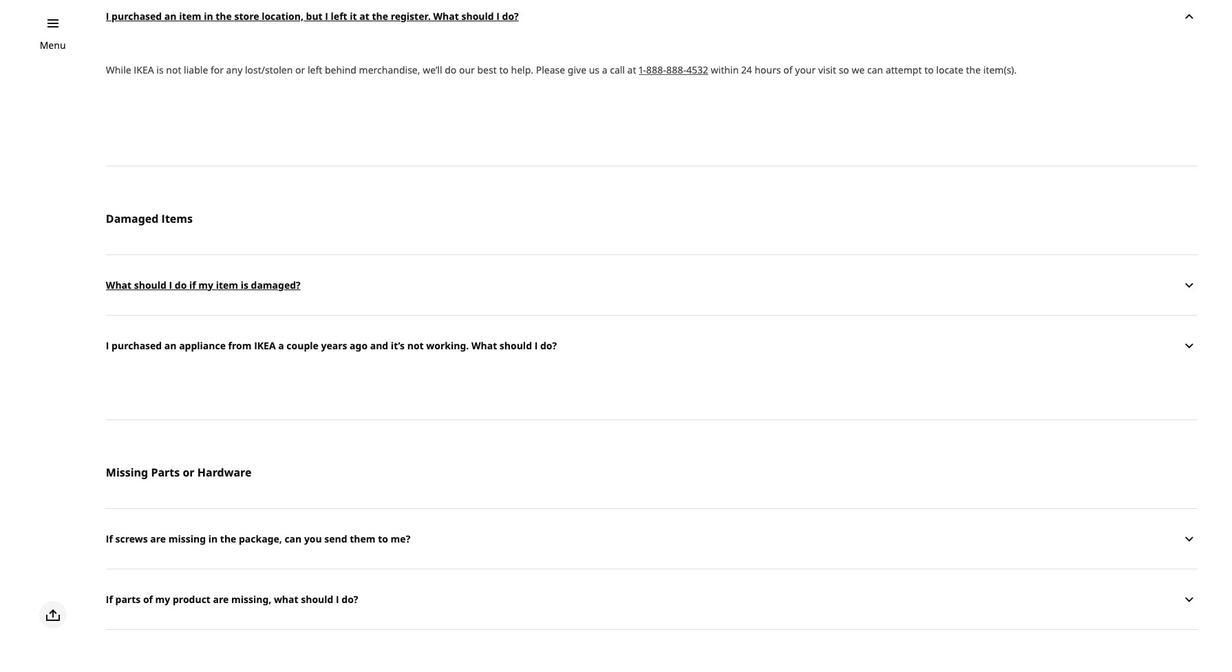 Task type: vqa. For each thing, say whether or not it's contained in the screenshot.
ÄPPLARYD buying guide's guide
no



Task type: locate. For each thing, give the bounding box(es) containing it.
i purchased an appliance from ikea a couple years ago and it's not working. what should i do?
[[106, 339, 557, 352]]

our
[[459, 63, 475, 76]]

should left if
[[134, 278, 167, 292]]

2 888- from the left
[[666, 63, 686, 76]]

of
[[783, 63, 793, 76], [143, 593, 153, 606]]

give
[[568, 63, 586, 76]]

0 vertical spatial an
[[164, 9, 177, 22]]

1 vertical spatial can
[[285, 532, 302, 545]]

0 vertical spatial purchased
[[112, 9, 162, 22]]

location,
[[262, 9, 303, 22]]

do left our
[[445, 63, 457, 76]]

are
[[150, 532, 166, 545], [213, 593, 229, 606]]

1 if from the top
[[106, 532, 113, 545]]

1 horizontal spatial of
[[783, 63, 793, 76]]

0 vertical spatial left
[[331, 9, 347, 22]]

an for appliance
[[164, 339, 177, 352]]

are right screws
[[150, 532, 166, 545]]

if inside if parts of my product are missing, what should i do? dropdown button
[[106, 593, 113, 606]]

the left store
[[216, 9, 232, 22]]

0 vertical spatial or
[[295, 63, 305, 76]]

1 vertical spatial ikea
[[254, 339, 276, 352]]

a
[[602, 63, 607, 76], [278, 339, 284, 352]]

0 horizontal spatial of
[[143, 593, 153, 606]]

0 vertical spatial what
[[433, 9, 459, 22]]

left left it
[[331, 9, 347, 22]]

1 horizontal spatial left
[[331, 9, 347, 22]]

purchased up while
[[112, 9, 162, 22]]

at right it
[[359, 9, 369, 22]]

item up liable
[[179, 9, 201, 22]]

parts
[[115, 593, 141, 606]]

0 vertical spatial do
[[445, 63, 457, 76]]

0 horizontal spatial what
[[106, 278, 132, 292]]

0 vertical spatial if
[[106, 532, 113, 545]]

0 vertical spatial my
[[198, 278, 213, 292]]

1 horizontal spatial my
[[198, 278, 213, 292]]

to right best at the top left of the page
[[499, 63, 509, 76]]

do left if
[[175, 278, 187, 292]]

1 vertical spatial if
[[106, 593, 113, 606]]

can left you
[[285, 532, 302, 545]]

my left the product
[[155, 593, 170, 606]]

i
[[106, 9, 109, 22], [325, 9, 328, 22], [496, 9, 500, 22], [169, 278, 172, 292], [106, 339, 109, 352], [535, 339, 538, 352], [336, 593, 339, 606]]

4532
[[686, 63, 708, 76]]

item
[[179, 9, 201, 22], [216, 278, 238, 292]]

1 an from the top
[[164, 9, 177, 22]]

my right if
[[198, 278, 213, 292]]

0 horizontal spatial do
[[175, 278, 187, 292]]

in inside i purchased an item in the store location, but i left it at the register. what should i do? dropdown button
[[204, 9, 213, 22]]

1 vertical spatial my
[[155, 593, 170, 606]]

should inside if parts of my product are missing, what should i do? dropdown button
[[301, 593, 333, 606]]

best
[[477, 63, 497, 76]]

1 horizontal spatial ikea
[[254, 339, 276, 352]]

or
[[295, 63, 305, 76], [183, 465, 195, 480]]

1 horizontal spatial is
[[241, 278, 248, 292]]

should inside what should i do if my item is damaged? "dropdown button"
[[134, 278, 167, 292]]

1 vertical spatial do
[[175, 278, 187, 292]]

are right the product
[[213, 593, 229, 606]]

1 horizontal spatial do?
[[502, 9, 519, 22]]

so
[[839, 63, 849, 76]]

should right working.
[[500, 339, 532, 352]]

ikea
[[134, 63, 154, 76], [254, 339, 276, 352]]

to left me?
[[378, 532, 388, 545]]

hours
[[755, 63, 781, 76]]

can inside dropdown button
[[285, 532, 302, 545]]

it
[[350, 9, 357, 22]]

0 horizontal spatial at
[[359, 9, 369, 22]]

0 vertical spatial item
[[179, 9, 201, 22]]

rotate 180 image
[[1181, 8, 1198, 24]]

in for missing
[[208, 532, 218, 545]]

should up best at the top left of the page
[[461, 9, 494, 22]]

purchased
[[112, 9, 162, 22], [112, 339, 162, 352]]

what right working.
[[471, 339, 497, 352]]

please
[[536, 63, 565, 76]]

2 an from the top
[[164, 339, 177, 352]]

can
[[867, 63, 883, 76], [285, 532, 302, 545]]

a right us
[[602, 63, 607, 76]]

888- right call
[[646, 63, 666, 76]]

1 vertical spatial at
[[627, 63, 636, 76]]

what should i do if my item is damaged? button
[[106, 255, 1198, 315]]

to left 'locate'
[[924, 63, 934, 76]]

0 horizontal spatial to
[[378, 532, 388, 545]]

1 vertical spatial a
[[278, 339, 284, 352]]

is left damaged?
[[241, 278, 248, 292]]

purchased for i purchased an item in the store location, but i left it at the register. what should i do?
[[112, 9, 162, 22]]

me?
[[391, 532, 410, 545]]

what
[[274, 593, 298, 606]]

help.
[[511, 63, 533, 76]]

1 horizontal spatial do
[[445, 63, 457, 76]]

0 horizontal spatial can
[[285, 532, 302, 545]]

a left couple
[[278, 339, 284, 352]]

i purchased an appliance from ikea a couple years ago and it's not working. what should i do? button
[[106, 315, 1198, 376]]

0 vertical spatial is
[[156, 63, 164, 76]]

package,
[[239, 532, 282, 545]]

at left 1-
[[627, 63, 636, 76]]

0 horizontal spatial a
[[278, 339, 284, 352]]

1 vertical spatial is
[[241, 278, 248, 292]]

2 vertical spatial what
[[471, 339, 497, 352]]

0 horizontal spatial ikea
[[134, 63, 154, 76]]

should right what
[[301, 593, 333, 606]]

1-888-888-4532 link
[[639, 63, 708, 76]]

if
[[189, 278, 196, 292]]

should
[[461, 9, 494, 22], [134, 278, 167, 292], [500, 339, 532, 352], [301, 593, 333, 606]]

your
[[795, 63, 816, 76]]

1 vertical spatial do?
[[540, 339, 557, 352]]

if left the parts on the left bottom of page
[[106, 593, 113, 606]]

if
[[106, 532, 113, 545], [106, 593, 113, 606]]

do
[[445, 63, 457, 76], [175, 278, 187, 292]]

is inside "dropdown button"
[[241, 278, 248, 292]]

my inside "dropdown button"
[[198, 278, 213, 292]]

if inside if screws are missing in the package, can you send them to me? dropdown button
[[106, 532, 113, 545]]

1 horizontal spatial a
[[602, 63, 607, 76]]

of right the parts on the left bottom of page
[[143, 593, 153, 606]]

0 vertical spatial do?
[[502, 9, 519, 22]]

item inside what should i do if my item is damaged? "dropdown button"
[[216, 278, 238, 292]]

within
[[711, 63, 739, 76]]

not left liable
[[166, 63, 181, 76]]

if left screws
[[106, 532, 113, 545]]

1 purchased from the top
[[112, 9, 162, 22]]

0 vertical spatial ikea
[[134, 63, 154, 76]]

1 vertical spatial not
[[407, 339, 424, 352]]

at
[[359, 9, 369, 22], [627, 63, 636, 76]]

1 vertical spatial item
[[216, 278, 238, 292]]

0 horizontal spatial left
[[308, 63, 322, 76]]

0 horizontal spatial not
[[166, 63, 181, 76]]

not inside dropdown button
[[407, 339, 424, 352]]

what down damaged
[[106, 278, 132, 292]]

1 horizontal spatial to
[[499, 63, 509, 76]]

1 vertical spatial or
[[183, 465, 195, 480]]

1 vertical spatial what
[[106, 278, 132, 292]]

0 horizontal spatial do?
[[342, 593, 358, 606]]

0 vertical spatial not
[[166, 63, 181, 76]]

left left behind
[[308, 63, 322, 76]]

1 horizontal spatial or
[[295, 63, 305, 76]]

purchased for i purchased an appliance from ikea a couple years ago and it's not working. what should i do?
[[112, 339, 162, 352]]

ikea right from
[[254, 339, 276, 352]]

in right missing
[[208, 532, 218, 545]]

0 vertical spatial can
[[867, 63, 883, 76]]

1 horizontal spatial at
[[627, 63, 636, 76]]

heading
[[106, 630, 1198, 657]]

my
[[198, 278, 213, 292], [155, 593, 170, 606]]

0 horizontal spatial my
[[155, 593, 170, 606]]

if for if screws are missing in the package, can you send them to me?
[[106, 532, 113, 545]]

not
[[166, 63, 181, 76], [407, 339, 424, 352]]

attempt
[[886, 63, 922, 76]]

purchased left appliance
[[112, 339, 162, 352]]

in
[[204, 9, 213, 22], [208, 532, 218, 545]]

what right the register.
[[433, 9, 459, 22]]

a inside dropdown button
[[278, 339, 284, 352]]

1 vertical spatial purchased
[[112, 339, 162, 352]]

to
[[499, 63, 509, 76], [924, 63, 934, 76], [378, 532, 388, 545]]

2 if from the top
[[106, 593, 113, 606]]

0 horizontal spatial are
[[150, 532, 166, 545]]

888- right 1-
[[666, 63, 686, 76]]

2 horizontal spatial what
[[471, 339, 497, 352]]

2 purchased from the top
[[112, 339, 162, 352]]

is
[[156, 63, 164, 76], [241, 278, 248, 292]]

2 horizontal spatial do?
[[540, 339, 557, 352]]

is left liable
[[156, 63, 164, 76]]

years
[[321, 339, 347, 352]]

0 vertical spatial at
[[359, 9, 369, 22]]

888-
[[646, 63, 666, 76], [666, 63, 686, 76]]

in inside if screws are missing in the package, can you send them to me? dropdown button
[[208, 532, 218, 545]]

0 vertical spatial in
[[204, 9, 213, 22]]

or right parts
[[183, 465, 195, 480]]

1 vertical spatial left
[[308, 63, 322, 76]]

ikea right while
[[134, 63, 154, 76]]

while
[[106, 63, 131, 76]]

send
[[324, 532, 347, 545]]

an
[[164, 9, 177, 22], [164, 339, 177, 352]]

can right we
[[867, 63, 883, 76]]

left
[[331, 9, 347, 22], [308, 63, 322, 76]]

0 horizontal spatial item
[[179, 9, 201, 22]]

1 horizontal spatial are
[[213, 593, 229, 606]]

or right lost/stolen
[[295, 63, 305, 76]]

2 vertical spatial do?
[[342, 593, 358, 606]]

missing
[[168, 532, 206, 545]]

1 vertical spatial in
[[208, 532, 218, 545]]

appliance
[[179, 339, 226, 352]]

to inside dropdown button
[[378, 532, 388, 545]]

1 vertical spatial of
[[143, 593, 153, 606]]

item right if
[[216, 278, 238, 292]]

0 vertical spatial are
[[150, 532, 166, 545]]

what should i do if my item is damaged?
[[106, 278, 301, 292]]

should inside "i purchased an appliance from ikea a couple years ago and it's not working. what should i do?" dropdown button
[[500, 339, 532, 352]]

not right it's
[[407, 339, 424, 352]]

1 horizontal spatial item
[[216, 278, 238, 292]]

1 horizontal spatial not
[[407, 339, 424, 352]]

of left your
[[783, 63, 793, 76]]

any
[[226, 63, 242, 76]]

do?
[[502, 9, 519, 22], [540, 339, 557, 352], [342, 593, 358, 606]]

in left store
[[204, 9, 213, 22]]

1 vertical spatial an
[[164, 339, 177, 352]]

the left the package,
[[220, 532, 236, 545]]

the right it
[[372, 9, 388, 22]]

ago
[[350, 339, 368, 352]]

left inside dropdown button
[[331, 9, 347, 22]]

the
[[216, 9, 232, 22], [372, 9, 388, 22], [966, 63, 981, 76], [220, 532, 236, 545]]

missing
[[106, 465, 148, 480]]

what
[[433, 9, 459, 22], [106, 278, 132, 292], [471, 339, 497, 352]]



Task type: describe. For each thing, give the bounding box(es) containing it.
register.
[[391, 9, 431, 22]]

them
[[350, 532, 376, 545]]

it's
[[391, 339, 405, 352]]

visit
[[818, 63, 836, 76]]

if parts of my product are missing, what should i do? button
[[106, 569, 1198, 630]]

parts
[[151, 465, 180, 480]]

menu button
[[40, 38, 66, 53]]

but
[[306, 9, 323, 22]]

menu
[[40, 39, 66, 52]]

behind
[[325, 63, 356, 76]]

do inside "dropdown button"
[[175, 278, 187, 292]]

items
[[161, 211, 193, 226]]

1 horizontal spatial what
[[433, 9, 459, 22]]

call
[[610, 63, 625, 76]]

we
[[852, 63, 865, 76]]

1 vertical spatial are
[[213, 593, 229, 606]]

you
[[304, 532, 322, 545]]

24
[[741, 63, 752, 76]]

merchandise,
[[359, 63, 420, 76]]

product
[[173, 593, 211, 606]]

screws
[[115, 532, 148, 545]]

i inside "dropdown button"
[[169, 278, 172, 292]]

liable
[[184, 63, 208, 76]]

1 horizontal spatial can
[[867, 63, 883, 76]]

store
[[234, 9, 259, 22]]

and
[[370, 339, 388, 352]]

if for if parts of my product are missing, what should i do?
[[106, 593, 113, 606]]

0 vertical spatial a
[[602, 63, 607, 76]]

damaged?
[[251, 278, 301, 292]]

ikea inside dropdown button
[[254, 339, 276, 352]]

what inside "dropdown button"
[[106, 278, 132, 292]]

working.
[[426, 339, 469, 352]]

an for item
[[164, 9, 177, 22]]

of inside dropdown button
[[143, 593, 153, 606]]

while ikea is not liable for any lost/stolen or left behind merchandise, we'll do our best to help. please give us a call at 1-888-888-4532 within 24 hours of your visit so we can attempt to locate the item(s).
[[106, 63, 1017, 76]]

2 horizontal spatial to
[[924, 63, 934, 76]]

for
[[211, 63, 224, 76]]

damaged items
[[106, 211, 193, 226]]

from
[[228, 339, 252, 352]]

item inside i purchased an item in the store location, but i left it at the register. what should i do? dropdown button
[[179, 9, 201, 22]]

us
[[589, 63, 600, 76]]

1-
[[639, 63, 646, 76]]

i purchased an item in the store location, but i left it at the register. what should i do?
[[106, 9, 519, 22]]

should inside i purchased an item in the store location, but i left it at the register. what should i do? dropdown button
[[461, 9, 494, 22]]

lost/stolen
[[245, 63, 293, 76]]

if parts of my product are missing, what should i do?
[[106, 593, 358, 606]]

missing parts or hardware
[[106, 465, 252, 480]]

0 vertical spatial of
[[783, 63, 793, 76]]

missing,
[[231, 593, 271, 606]]

my inside dropdown button
[[155, 593, 170, 606]]

if screws are missing in the package, can you send them to me?
[[106, 532, 410, 545]]

1 888- from the left
[[646, 63, 666, 76]]

the right 'locate'
[[966, 63, 981, 76]]

damaged
[[106, 211, 159, 226]]

0 horizontal spatial or
[[183, 465, 195, 480]]

couple
[[287, 339, 319, 352]]

0 horizontal spatial is
[[156, 63, 164, 76]]

at inside dropdown button
[[359, 9, 369, 22]]

item(s).
[[983, 63, 1017, 76]]

if screws are missing in the package, can you send them to me? button
[[106, 509, 1198, 569]]

in for item
[[204, 9, 213, 22]]

we'll
[[423, 63, 442, 76]]

i purchased an item in the store location, but i left it at the register. what should i do? button
[[106, 0, 1198, 46]]

hardware
[[197, 465, 252, 480]]

locate
[[936, 63, 964, 76]]



